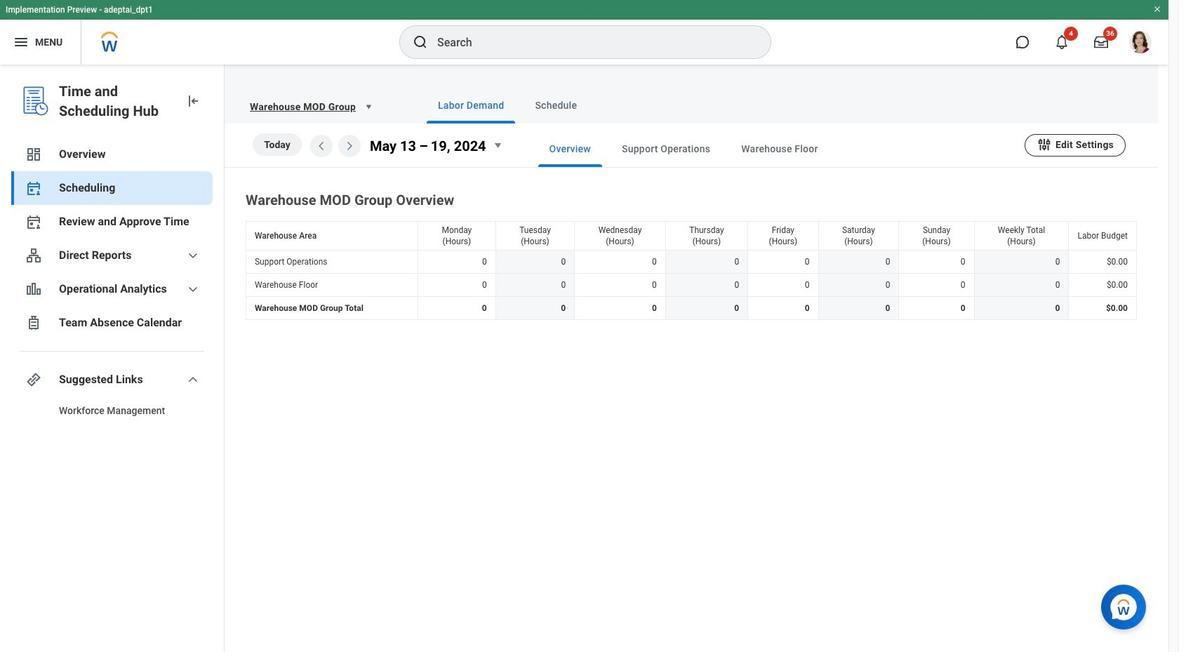 Task type: vqa. For each thing, say whether or not it's contained in the screenshot.
left Caret Down Small icon
yes



Task type: describe. For each thing, give the bounding box(es) containing it.
chevron left small image
[[313, 138, 330, 154]]

0 vertical spatial tab list
[[399, 87, 1142, 124]]

profile logan mcneil image
[[1130, 31, 1152, 56]]

0 vertical spatial caret down small image
[[362, 100, 376, 114]]

notifications large image
[[1055, 35, 1069, 49]]

chevron down small image for "chart" image
[[185, 281, 202, 298]]

close environment banner image
[[1154, 5, 1162, 13]]

Search Workday  search field
[[437, 27, 742, 58]]

chevron down small image
[[185, 247, 202, 264]]

time and scheduling hub element
[[59, 81, 173, 121]]

transformation import image
[[185, 93, 202, 110]]

chevron down small image for link icon
[[185, 371, 202, 388]]

configure image
[[1037, 137, 1053, 152]]



Task type: locate. For each thing, give the bounding box(es) containing it.
justify image
[[13, 34, 29, 51]]

0 vertical spatial chevron down small image
[[185, 281, 202, 298]]

2 calendar user solid image from the top
[[25, 213, 42, 230]]

calendar user solid image up view team icon
[[25, 213, 42, 230]]

calendar user solid image down dashboard icon
[[25, 180, 42, 197]]

link image
[[25, 371, 42, 388]]

tab panel
[[225, 124, 1159, 323]]

calendar user solid image
[[25, 180, 42, 197], [25, 213, 42, 230]]

navigation pane region
[[0, 65, 225, 652]]

chevron down small image
[[185, 281, 202, 298], [185, 371, 202, 388]]

1 calendar user solid image from the top
[[25, 180, 42, 197]]

1 vertical spatial calendar user solid image
[[25, 213, 42, 230]]

view team image
[[25, 247, 42, 264]]

inbox large image
[[1095, 35, 1109, 49]]

banner
[[0, 0, 1169, 65]]

1 chevron down small image from the top
[[185, 281, 202, 298]]

1 vertical spatial caret down small image
[[489, 137, 506, 154]]

caret down small image
[[362, 100, 376, 114], [489, 137, 506, 154]]

1 horizontal spatial caret down small image
[[489, 137, 506, 154]]

chevron right small image
[[341, 138, 358, 154]]

2 chevron down small image from the top
[[185, 371, 202, 388]]

search image
[[412, 34, 429, 51]]

0 horizontal spatial caret down small image
[[362, 100, 376, 114]]

0 vertical spatial calendar user solid image
[[25, 180, 42, 197]]

1 vertical spatial chevron down small image
[[185, 371, 202, 388]]

1 vertical spatial tab list
[[510, 131, 1025, 167]]

task timeoff image
[[25, 315, 42, 331]]

dashboard image
[[25, 146, 42, 163]]

chart image
[[25, 281, 42, 298]]

tab list
[[399, 87, 1142, 124], [510, 131, 1025, 167]]



